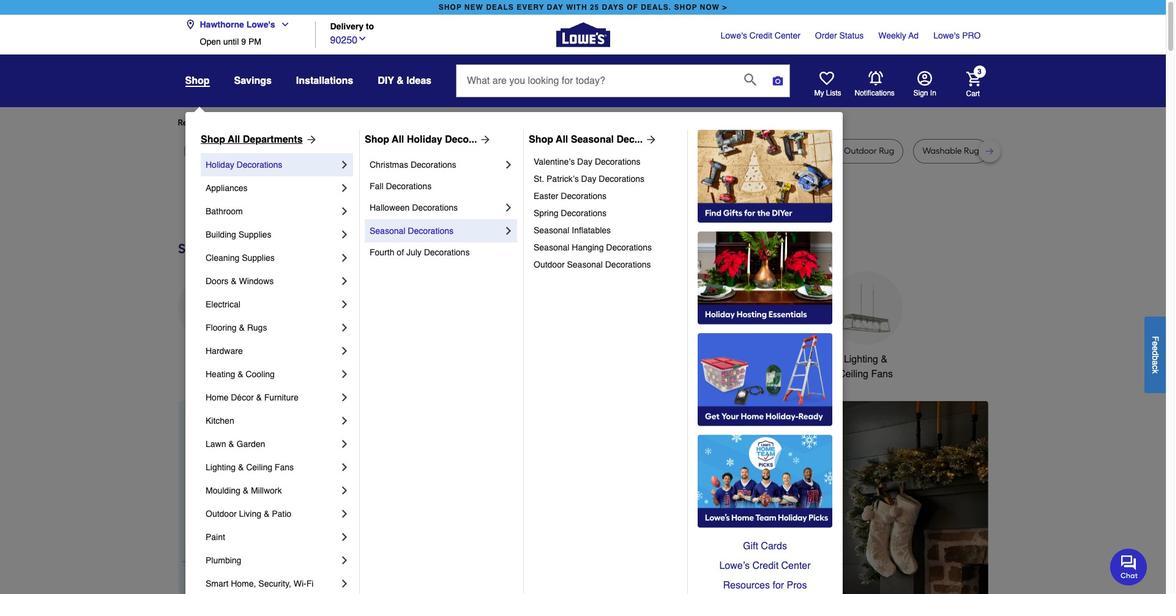 Task type: locate. For each thing, give the bounding box(es) containing it.
kitchen left faucets
[[459, 354, 491, 365]]

0 vertical spatial fans
[[872, 369, 894, 380]]

in
[[931, 89, 937, 97]]

new
[[465, 3, 484, 12]]

1 vertical spatial outdoor
[[206, 509, 237, 519]]

&
[[397, 75, 404, 86], [231, 276, 237, 286], [239, 323, 245, 333], [882, 354, 888, 365], [238, 369, 243, 379], [256, 393, 262, 402], [229, 439, 234, 449], [238, 462, 244, 472], [243, 486, 249, 495], [264, 509, 270, 519]]

heating & cooling link
[[206, 363, 339, 386]]

appliances button
[[178, 271, 251, 367]]

1 horizontal spatial roth
[[648, 146, 666, 156]]

2 washable from the left
[[923, 146, 963, 156]]

sign
[[914, 89, 929, 97]]

hawthorne
[[200, 20, 244, 29]]

1 e from the top
[[1151, 341, 1161, 346]]

arrow right image
[[966, 508, 978, 520]]

weekly ad link
[[879, 29, 919, 42]]

shop inside the shop all departments link
[[201, 134, 225, 145]]

for up departments
[[277, 118, 288, 128]]

building supplies
[[206, 230, 272, 239]]

kitchen faucets button
[[457, 271, 531, 367]]

lowe's for lowe's credit center
[[721, 31, 748, 40]]

outdoor for outdoor living & patio
[[206, 509, 237, 519]]

chevron right image for heating & cooling
[[339, 368, 351, 380]]

0 horizontal spatial kitchen
[[206, 416, 234, 426]]

chevron right image for bathroom
[[339, 205, 351, 217]]

decorations inside 'link'
[[237, 160, 283, 170]]

outdoor
[[534, 260, 565, 269], [206, 509, 237, 519]]

0 vertical spatial kitchen
[[459, 354, 491, 365]]

e up b
[[1151, 346, 1161, 351]]

you up "shop all holiday deco..." in the top of the page
[[398, 118, 413, 128]]

1 horizontal spatial holiday
[[407, 134, 442, 145]]

0 horizontal spatial chevron down image
[[275, 20, 290, 29]]

1 roth from the left
[[526, 146, 543, 156]]

kitchen for kitchen
[[206, 416, 234, 426]]

washable area rug
[[712, 146, 789, 156]]

0 vertical spatial supplies
[[239, 230, 272, 239]]

2 horizontal spatial all
[[556, 134, 569, 145]]

2 all from the left
[[392, 134, 404, 145]]

1 vertical spatial center
[[782, 560, 811, 571]]

1 vertical spatial home
[[206, 393, 229, 402]]

0 horizontal spatial holiday
[[206, 160, 234, 170]]

seasonal down shop 25 days of deals by category image
[[567, 260, 603, 269]]

doors & windows link
[[206, 269, 339, 293]]

0 vertical spatial lighting & ceiling fans
[[839, 354, 894, 380]]

holiday inside 'shop all holiday deco...' link
[[407, 134, 442, 145]]

allen right desk
[[487, 146, 506, 156]]

1 vertical spatial day
[[582, 174, 597, 184]]

supplies up cleaning supplies
[[239, 230, 272, 239]]

25 days of deals. don't miss deals every day. same-day delivery on in-stock orders placed by 2 p m. image
[[178, 401, 376, 594]]

all down recommended searches for you
[[228, 134, 240, 145]]

decorations down valentine's day decorations link
[[599, 174, 645, 184]]

lighting
[[844, 354, 879, 365], [206, 462, 236, 472]]

roth up valentine's
[[526, 146, 543, 156]]

0 vertical spatial bathroom
[[206, 206, 243, 216]]

kitchen faucets
[[459, 354, 529, 365]]

0 vertical spatial ceiling
[[839, 369, 869, 380]]

1 shop from the left
[[201, 134, 225, 145]]

shop
[[201, 134, 225, 145], [365, 134, 390, 145], [529, 134, 554, 145]]

0 vertical spatial holiday
[[407, 134, 442, 145]]

appliances
[[206, 183, 248, 193], [191, 354, 239, 365]]

seasonal decorations link
[[370, 219, 503, 243]]

kitchen up lawn
[[206, 416, 234, 426]]

1 horizontal spatial allen
[[609, 146, 628, 156]]

0 vertical spatial appliances
[[206, 183, 248, 193]]

1 horizontal spatial kitchen
[[459, 354, 491, 365]]

roth for area
[[526, 146, 543, 156]]

gift cards
[[743, 541, 788, 552]]

& for 'heating & cooling' link
[[238, 369, 243, 379]]

arrow right image down the more
[[303, 134, 318, 146]]

2 and from the left
[[630, 146, 646, 156]]

chevron right image for outdoor living & patio
[[339, 508, 351, 520]]

shop up allen and roth area rug in the left top of the page
[[529, 134, 554, 145]]

2 allen from the left
[[609, 146, 628, 156]]

& for lighting & ceiling fans link
[[238, 462, 244, 472]]

decorations down seasonal inflatables link
[[606, 243, 652, 252]]

1 vertical spatial lighting
[[206, 462, 236, 472]]

lowe's home improvement notification center image
[[869, 71, 883, 86]]

pro
[[963, 31, 981, 40]]

get your home holiday-ready. image
[[698, 333, 833, 426]]

decorations up "st. patrick's day decorations" link
[[595, 157, 641, 167]]

0 horizontal spatial roth
[[526, 146, 543, 156]]

shop inside the shop all seasonal dec... link
[[529, 134, 554, 145]]

flooring & rugs
[[206, 323, 267, 333]]

3 arrow right image from the left
[[643, 134, 658, 146]]

0 vertical spatial smart
[[746, 354, 772, 365]]

allen and roth rug
[[609, 146, 684, 156]]

faucets
[[494, 354, 529, 365]]

bathroom button
[[643, 271, 717, 367]]

0 horizontal spatial shop
[[201, 134, 225, 145]]

2 roth from the left
[[648, 146, 666, 156]]

shop new deals every day with 25 days of deals. shop now >
[[439, 3, 728, 12]]

fans
[[872, 369, 894, 380], [275, 462, 294, 472]]

chevron right image for doors & windows
[[339, 275, 351, 287]]

supplies up windows
[[242, 253, 275, 263]]

seasonal up fourth in the top of the page
[[370, 226, 406, 236]]

ceiling
[[839, 369, 869, 380], [246, 462, 273, 472]]

center left order
[[775, 31, 801, 40]]

0 horizontal spatial arrow right image
[[303, 134, 318, 146]]

smart inside smart home, security, wi-fi link
[[206, 579, 229, 589]]

1 horizontal spatial area
[[545, 146, 564, 156]]

& for diy & ideas button
[[397, 75, 404, 86]]

lowe's pro link
[[934, 29, 981, 42]]

washable
[[712, 146, 751, 156], [923, 146, 963, 156]]

scroll to item #3 image
[[688, 592, 720, 594]]

0 vertical spatial outdoor
[[534, 260, 565, 269]]

2 e from the top
[[1151, 346, 1161, 351]]

smart home, security, wi-fi
[[206, 579, 314, 589]]

shop all departments link
[[201, 132, 318, 147]]

all for departments
[[228, 134, 240, 145]]

arrow right image inside 'shop all holiday deco...' link
[[477, 134, 492, 146]]

2 shop from the left
[[365, 134, 390, 145]]

1 horizontal spatial shop
[[675, 3, 698, 12]]

chevron right image for moulding & millwork
[[339, 484, 351, 497]]

center
[[775, 31, 801, 40], [782, 560, 811, 571]]

allen for allen and roth rug
[[609, 146, 628, 156]]

lowe's
[[720, 560, 750, 571]]

delivery to
[[330, 22, 374, 32]]

shop left new
[[439, 3, 462, 12]]

halloween
[[370, 203, 410, 213]]

arrow right image for shop all seasonal dec...
[[643, 134, 658, 146]]

order status link
[[816, 29, 864, 42]]

seasonal down spring
[[534, 225, 570, 235]]

paint link
[[206, 525, 339, 549]]

3 shop from the left
[[529, 134, 554, 145]]

holiday up desk
[[407, 134, 442, 145]]

f e e d b a c k button
[[1145, 316, 1167, 393]]

day down valentine's day decorations
[[582, 174, 597, 184]]

0 horizontal spatial lighting & ceiling fans
[[206, 462, 294, 472]]

my lists
[[815, 89, 842, 97]]

appliances inside button
[[191, 354, 239, 365]]

fourth of july decorations link
[[370, 243, 515, 262]]

1 horizontal spatial home
[[775, 354, 801, 365]]

home inside button
[[775, 354, 801, 365]]

8 rug from the left
[[880, 146, 895, 156]]

chevron right image for lighting & ceiling fans
[[339, 461, 351, 473]]

kitchen inside 'button'
[[459, 354, 491, 365]]

2 horizontal spatial lowe's
[[934, 31, 960, 40]]

lowe's inside button
[[247, 20, 275, 29]]

recommended searches for you heading
[[178, 117, 989, 129]]

electrical
[[206, 299, 241, 309]]

location image
[[185, 20, 195, 29]]

smart for smart home
[[746, 354, 772, 365]]

roth for rug
[[648, 146, 666, 156]]

rug rug
[[252, 146, 285, 156]]

1 horizontal spatial bathroom
[[659, 354, 701, 365]]

lowe's left pro
[[934, 31, 960, 40]]

area rug
[[313, 146, 349, 156]]

1 area from the left
[[313, 146, 331, 156]]

1 vertical spatial appliances
[[191, 354, 239, 365]]

0 vertical spatial home
[[775, 354, 801, 365]]

supplies for cleaning supplies
[[242, 253, 275, 263]]

shop for shop all seasonal dec...
[[529, 134, 554, 145]]

ad
[[909, 31, 919, 40]]

0 horizontal spatial washable
[[712, 146, 751, 156]]

doors
[[206, 276, 229, 286]]

arrow right image inside the shop all seasonal dec... link
[[643, 134, 658, 146]]

1 horizontal spatial smart
[[746, 354, 772, 365]]

chevron right image
[[503, 159, 515, 171], [503, 201, 515, 214], [339, 205, 351, 217], [339, 228, 351, 241], [339, 298, 351, 311], [339, 322, 351, 334], [339, 368, 351, 380], [339, 415, 351, 427], [339, 461, 351, 473], [339, 531, 351, 543], [339, 554, 351, 566]]

0 vertical spatial chevron down image
[[275, 20, 290, 29]]

smart home button
[[736, 271, 810, 367]]

0 horizontal spatial allen
[[487, 146, 506, 156]]

1 horizontal spatial arrow right image
[[477, 134, 492, 146]]

0 horizontal spatial lighting
[[206, 462, 236, 472]]

0 horizontal spatial you
[[289, 118, 304, 128]]

installations button
[[296, 70, 354, 92]]

cards
[[761, 541, 788, 552]]

arrow right image
[[303, 134, 318, 146], [477, 134, 492, 146], [643, 134, 658, 146]]

1 shop from the left
[[439, 3, 462, 12]]

chevron right image
[[339, 159, 351, 171], [339, 182, 351, 194], [503, 225, 515, 237], [339, 252, 351, 264], [339, 275, 351, 287], [339, 345, 351, 357], [339, 391, 351, 404], [339, 438, 351, 450], [339, 484, 351, 497], [339, 508, 351, 520], [339, 578, 351, 590]]

decorations down halloween decorations link
[[408, 226, 454, 236]]

days
[[602, 3, 625, 12]]

1 horizontal spatial you
[[398, 118, 413, 128]]

shop up 5x8
[[201, 134, 225, 145]]

lawn
[[206, 439, 226, 449]]

1 horizontal spatial shop
[[365, 134, 390, 145]]

status
[[840, 31, 864, 40]]

smart inside button
[[746, 354, 772, 365]]

1 horizontal spatial all
[[392, 134, 404, 145]]

holiday inside holiday decorations 'link'
[[206, 160, 234, 170]]

6 rug from the left
[[668, 146, 684, 156]]

0 horizontal spatial all
[[228, 134, 240, 145]]

pros
[[787, 580, 807, 591]]

washable for washable rug
[[923, 146, 963, 156]]

25
[[590, 3, 600, 12]]

0 horizontal spatial for
[[277, 118, 288, 128]]

a
[[1151, 360, 1161, 365]]

lowe's down >
[[721, 31, 748, 40]]

arrow right image right desk
[[477, 134, 492, 146]]

search image
[[745, 73, 757, 86]]

deals
[[486, 3, 514, 12]]

0 horizontal spatial outdoor
[[206, 509, 237, 519]]

chevron right image for christmas decorations
[[503, 159, 515, 171]]

1 arrow right image from the left
[[303, 134, 318, 146]]

you left the more
[[289, 118, 304, 128]]

0 horizontal spatial home
[[206, 393, 229, 402]]

1 vertical spatial fans
[[275, 462, 294, 472]]

smart home, security, wi-fi link
[[206, 572, 339, 594]]

holiday hosting essentials. image
[[698, 231, 833, 325]]

deals.
[[641, 3, 672, 12]]

1 washable from the left
[[712, 146, 751, 156]]

of
[[627, 3, 639, 12]]

shop for shop all holiday deco...
[[365, 134, 390, 145]]

chevron down image
[[275, 20, 290, 29], [358, 33, 367, 43]]

all up furniture
[[392, 134, 404, 145]]

to
[[366, 22, 374, 32]]

seasonal
[[571, 134, 614, 145], [534, 225, 570, 235], [370, 226, 406, 236], [534, 243, 570, 252], [567, 260, 603, 269]]

3 all from the left
[[556, 134, 569, 145]]

1 vertical spatial holiday
[[206, 160, 234, 170]]

2 horizontal spatial area
[[753, 146, 772, 156]]

appliances down holiday decorations
[[206, 183, 248, 193]]

all inside the shop all departments link
[[228, 134, 240, 145]]

arrow right image up valentine's day decorations link
[[643, 134, 658, 146]]

day
[[578, 157, 593, 167], [582, 174, 597, 184]]

until
[[223, 37, 239, 47]]

chevron right image for appliances
[[339, 182, 351, 194]]

1 vertical spatial smart
[[206, 579, 229, 589]]

1 vertical spatial kitchen
[[206, 416, 234, 426]]

1 horizontal spatial outdoor
[[534, 260, 565, 269]]

seasonal decorations
[[370, 226, 454, 236]]

seasonal down recommended searches for you heading
[[571, 134, 614, 145]]

outdoor inside "link"
[[534, 260, 565, 269]]

day up st. patrick's day decorations at the top of the page
[[578, 157, 593, 167]]

& for lawn & garden link
[[229, 439, 234, 449]]

shop inside 'shop all holiday deco...' link
[[365, 134, 390, 145]]

savings
[[234, 75, 272, 86]]

lowe's home improvement lists image
[[820, 71, 834, 86]]

0 horizontal spatial and
[[508, 146, 524, 156]]

sign in
[[914, 89, 937, 97]]

seasonal hanging decorations
[[534, 243, 652, 252]]

decorations down desk
[[411, 160, 457, 170]]

3 area from the left
[[753, 146, 772, 156]]

of
[[397, 247, 404, 257]]

1 vertical spatial ceiling
[[246, 462, 273, 472]]

0 vertical spatial center
[[775, 31, 801, 40]]

decorations down st. patrick's day decorations at the top of the page
[[561, 191, 607, 201]]

chevron right image for cleaning supplies
[[339, 252, 351, 264]]

recommended
[[178, 118, 237, 128]]

1 horizontal spatial chevron down image
[[358, 33, 367, 43]]

2 horizontal spatial shop
[[529, 134, 554, 145]]

chevron right image for paint
[[339, 531, 351, 543]]

all inside 'shop all holiday deco...' link
[[392, 134, 404, 145]]

seasonal for seasonal inflatables
[[534, 225, 570, 235]]

1 vertical spatial bathroom
[[659, 354, 701, 365]]

order
[[816, 31, 838, 40]]

chevron right image for lawn & garden
[[339, 438, 351, 450]]

supplies for building supplies
[[239, 230, 272, 239]]

1 horizontal spatial lighting & ceiling fans
[[839, 354, 894, 380]]

all up valentine's
[[556, 134, 569, 145]]

1 allen from the left
[[487, 146, 506, 156]]

seasonal down "seasonal inflatables"
[[534, 243, 570, 252]]

& for moulding & millwork link
[[243, 486, 249, 495]]

1 horizontal spatial fans
[[872, 369, 894, 380]]

chevron right image for plumbing
[[339, 554, 351, 566]]

lowe's up pm
[[247, 20, 275, 29]]

0 horizontal spatial area
[[313, 146, 331, 156]]

seasonal hanging decorations link
[[534, 239, 679, 256]]

credit up search image
[[750, 31, 773, 40]]

Search Query text field
[[457, 65, 735, 97]]

1 and from the left
[[508, 146, 524, 156]]

2 you from the left
[[398, 118, 413, 128]]

more
[[314, 118, 334, 128]]

0 vertical spatial lighting
[[844, 354, 879, 365]]

appliances up heating
[[191, 354, 239, 365]]

1 you from the left
[[289, 118, 304, 128]]

None search field
[[456, 64, 791, 109]]

1 horizontal spatial and
[[630, 146, 646, 156]]

1 rug from the left
[[193, 146, 209, 156]]

washable for washable area rug
[[712, 146, 751, 156]]

1 vertical spatial chevron down image
[[358, 33, 367, 43]]

0 vertical spatial credit
[[750, 31, 773, 40]]

decorations inside "link"
[[606, 260, 651, 269]]

0 horizontal spatial lowe's
[[247, 20, 275, 29]]

2 arrow right image from the left
[[477, 134, 492, 146]]

2 horizontal spatial arrow right image
[[643, 134, 658, 146]]

e up d
[[1151, 341, 1161, 346]]

9 rug from the left
[[965, 146, 980, 156]]

outdoor down shop 25 days of deals by category image
[[534, 260, 565, 269]]

savings button
[[234, 70, 272, 92]]

1 all from the left
[[228, 134, 240, 145]]

1 horizontal spatial for
[[385, 118, 396, 128]]

1 vertical spatial credit
[[753, 560, 779, 571]]

chevron right image for halloween decorations
[[503, 201, 515, 214]]

chevron right image for electrical
[[339, 298, 351, 311]]

shop all departments
[[201, 134, 303, 145]]

credit
[[750, 31, 773, 40], [753, 560, 779, 571]]

1 vertical spatial supplies
[[242, 253, 275, 263]]

fall
[[370, 181, 384, 191]]

0 horizontal spatial smart
[[206, 579, 229, 589]]

chevron down image inside 90250 button
[[358, 33, 367, 43]]

gift
[[743, 541, 759, 552]]

0 horizontal spatial fans
[[275, 462, 294, 472]]

1 horizontal spatial washable
[[923, 146, 963, 156]]

roth up "st. patrick's day decorations" link
[[648, 146, 666, 156]]

1 horizontal spatial lowe's
[[721, 31, 748, 40]]

allen down dec...
[[609, 146, 628, 156]]

0 horizontal spatial shop
[[439, 3, 462, 12]]

1 horizontal spatial lighting
[[844, 354, 879, 365]]

holiday down 5x8
[[206, 160, 234, 170]]

credit up resources for pros link at bottom right
[[753, 560, 779, 571]]

bathroom
[[206, 206, 243, 216], [659, 354, 701, 365]]

patio
[[272, 509, 292, 519]]

center up the pros
[[782, 560, 811, 571]]

outdoor down moulding
[[206, 509, 237, 519]]

all inside the shop all seasonal dec... link
[[556, 134, 569, 145]]

1 horizontal spatial ceiling
[[839, 369, 869, 380]]

decorations down seasonal hanging decorations link
[[606, 260, 651, 269]]

shop down more suggestions for you link
[[365, 134, 390, 145]]

chevron down image inside "hawthorne lowe's" button
[[275, 20, 290, 29]]

for left the pros
[[773, 580, 785, 591]]

arrow right image inside the shop all departments link
[[303, 134, 318, 146]]

decorations down rug rug at the left of the page
[[237, 160, 283, 170]]

valentine's
[[534, 157, 575, 167]]

for up furniture
[[385, 118, 396, 128]]

shop left now
[[675, 3, 698, 12]]



Task type: describe. For each thing, give the bounding box(es) containing it.
chevron right image for kitchen
[[339, 415, 351, 427]]

garden
[[237, 439, 265, 449]]

4 rug from the left
[[333, 146, 349, 156]]

center for lowe's credit center
[[782, 560, 811, 571]]

chevron right image for home décor & furniture
[[339, 391, 351, 404]]

and for allen and roth area rug
[[508, 146, 524, 156]]

outdoor seasonal decorations
[[534, 260, 651, 269]]

2 horizontal spatial for
[[773, 580, 785, 591]]

& for flooring & rugs link
[[239, 323, 245, 333]]

christmas decorations link
[[370, 153, 503, 176]]

weekly
[[879, 31, 907, 40]]

1 vertical spatial lighting & ceiling fans
[[206, 462, 294, 472]]

2 shop from the left
[[675, 3, 698, 12]]

hanging
[[572, 243, 604, 252]]

washable rug
[[923, 146, 980, 156]]

every
[[517, 3, 545, 12]]

90250
[[330, 35, 358, 46]]

shop all holiday deco...
[[365, 134, 477, 145]]

cleaning supplies
[[206, 253, 275, 263]]

patrick's
[[547, 174, 579, 184]]

arrow right image for shop all departments
[[303, 134, 318, 146]]

d
[[1151, 351, 1161, 355]]

delivery
[[330, 22, 364, 32]]

7 rug from the left
[[774, 146, 789, 156]]

50 percent off all artificial christmas trees, holiday lights and more. image
[[395, 401, 989, 594]]

center for lowe's credit center
[[775, 31, 801, 40]]

gift cards link
[[698, 536, 833, 556]]

recommended searches for you
[[178, 118, 304, 128]]

0 vertical spatial day
[[578, 157, 593, 167]]

outdoor living & patio link
[[206, 502, 339, 525]]

chevron right image for holiday decorations
[[339, 159, 351, 171]]

desk
[[440, 146, 458, 156]]

allen for allen and roth area rug
[[487, 146, 506, 156]]

seasonal inside "link"
[[567, 260, 603, 269]]

now
[[700, 3, 720, 12]]

lowe's home team holiday picks. image
[[698, 435, 833, 528]]

my lists link
[[815, 71, 842, 98]]

lighting & ceiling fans button
[[830, 271, 903, 382]]

3 rug from the left
[[270, 146, 285, 156]]

90250 button
[[330, 32, 367, 47]]

lowe's home improvement cart image
[[967, 71, 981, 86]]

chevron right image for flooring & rugs
[[339, 322, 351, 334]]

decorations down fall decorations link
[[412, 203, 458, 213]]

flooring & rugs link
[[206, 316, 339, 339]]

credit for lowe's
[[753, 560, 779, 571]]

you for more suggestions for you
[[398, 118, 413, 128]]

k
[[1151, 369, 1161, 373]]

seasonal inflatables
[[534, 225, 611, 235]]

seasonal for seasonal hanging decorations
[[534, 243, 570, 252]]

security,
[[259, 579, 291, 589]]

building
[[206, 230, 236, 239]]

building supplies link
[[206, 223, 339, 246]]

smart for smart home, security, wi-fi
[[206, 579, 229, 589]]

0 horizontal spatial bathroom
[[206, 206, 243, 216]]

flooring
[[206, 323, 237, 333]]

rugs
[[247, 323, 267, 333]]

all for seasonal
[[556, 134, 569, 145]]

windows
[[239, 276, 274, 286]]

millwork
[[251, 486, 282, 495]]

diy & ideas button
[[378, 70, 432, 92]]

cleaning supplies link
[[206, 246, 339, 269]]

inflatables
[[572, 225, 611, 235]]

moulding & millwork
[[206, 486, 282, 495]]

chevron right image for smart home, security, wi-fi
[[339, 578, 351, 590]]

chat invite button image
[[1111, 548, 1148, 585]]

lowe's credit center link
[[721, 29, 801, 42]]

wi-
[[294, 579, 307, 589]]

camera image
[[772, 75, 785, 87]]

holiday decorations
[[206, 160, 283, 170]]

diy & ideas
[[378, 75, 432, 86]]

lowe's home improvement logo image
[[556, 8, 610, 62]]

plumbing link
[[206, 549, 339, 572]]

more suggestions for you link
[[314, 117, 422, 129]]

fourth of july decorations
[[370, 247, 470, 257]]

b
[[1151, 355, 1161, 360]]

you for recommended searches for you
[[289, 118, 304, 128]]

ceiling inside lighting & ceiling fans
[[839, 369, 869, 380]]

hawthorne lowe's
[[200, 20, 275, 29]]

cooling
[[246, 369, 275, 379]]

st. patrick's day decorations
[[534, 174, 645, 184]]

& for 'doors & windows' link
[[231, 276, 237, 286]]

arrow right image for shop all holiday deco...
[[477, 134, 492, 146]]

seasonal inflatables link
[[534, 222, 679, 239]]

0 horizontal spatial ceiling
[[246, 462, 273, 472]]

credit for lowe's
[[750, 31, 773, 40]]

for for searches
[[277, 118, 288, 128]]

valentine's day decorations
[[534, 157, 641, 167]]

heating
[[206, 369, 235, 379]]

resources for pros link
[[698, 576, 833, 594]]

9
[[241, 37, 246, 47]]

chevron right image for building supplies
[[339, 228, 351, 241]]

lowe's home improvement account image
[[918, 71, 932, 86]]

kitchen link
[[206, 409, 339, 432]]

decorations up inflatables
[[561, 208, 607, 218]]

shop for shop all departments
[[201, 134, 225, 145]]

c
[[1151, 365, 1161, 369]]

chevron right image for hardware
[[339, 345, 351, 357]]

f
[[1151, 336, 1161, 341]]

sign in button
[[914, 71, 937, 98]]

paint
[[206, 532, 225, 542]]

2 rug from the left
[[252, 146, 267, 156]]

find gifts for the diyer. image
[[698, 130, 833, 223]]

lowe's credit center
[[721, 31, 801, 40]]

seasonal for seasonal decorations
[[370, 226, 406, 236]]

fans inside button
[[872, 369, 894, 380]]

fall decorations link
[[370, 176, 515, 196]]

2 area from the left
[[545, 146, 564, 156]]

hardware link
[[206, 339, 339, 363]]

suggestions
[[335, 118, 383, 128]]

5x8
[[211, 146, 224, 156]]

lighting & ceiling fans inside button
[[839, 354, 894, 380]]

rug 5x8
[[193, 146, 224, 156]]

open until 9 pm
[[200, 37, 261, 47]]

chevron right image for seasonal decorations
[[503, 225, 515, 237]]

decorations down seasonal decorations link
[[424, 247, 470, 257]]

spring decorations link
[[534, 205, 679, 222]]

lowe's wishes you and your family a happy hanukkah. image
[[178, 195, 989, 226]]

lighting inside lighting & ceiling fans
[[844, 354, 879, 365]]

electrical link
[[206, 293, 339, 316]]

deco...
[[445, 134, 477, 145]]

heating & cooling
[[206, 369, 275, 379]]

outdoor seasonal decorations link
[[534, 256, 679, 273]]

bathroom inside button
[[659, 354, 701, 365]]

and for allen and roth rug
[[630, 146, 646, 156]]

5 rug from the left
[[566, 146, 581, 156]]

decorations down 'christmas decorations' at the top of page
[[386, 181, 432, 191]]

shop 25 days of deals by category image
[[178, 238, 989, 259]]

all for holiday
[[392, 134, 404, 145]]

easter decorations
[[534, 191, 607, 201]]

for for suggestions
[[385, 118, 396, 128]]

lowe's for lowe's pro
[[934, 31, 960, 40]]

home décor & furniture
[[206, 393, 299, 402]]

3
[[978, 68, 982, 76]]

lists
[[827, 89, 842, 97]]

departments
[[243, 134, 303, 145]]

outdoor for outdoor seasonal decorations
[[534, 260, 565, 269]]

lawn & garden
[[206, 439, 265, 449]]

easter
[[534, 191, 559, 201]]

shop all holiday deco... link
[[365, 132, 492, 147]]

kitchen for kitchen faucets
[[459, 354, 491, 365]]

f e e d b a c k
[[1151, 336, 1161, 373]]

lowe's pro
[[934, 31, 981, 40]]

bathroom link
[[206, 200, 339, 223]]

fourth
[[370, 247, 395, 257]]

appliances link
[[206, 176, 339, 200]]



Task type: vqa. For each thing, say whether or not it's contained in the screenshot.
option group
no



